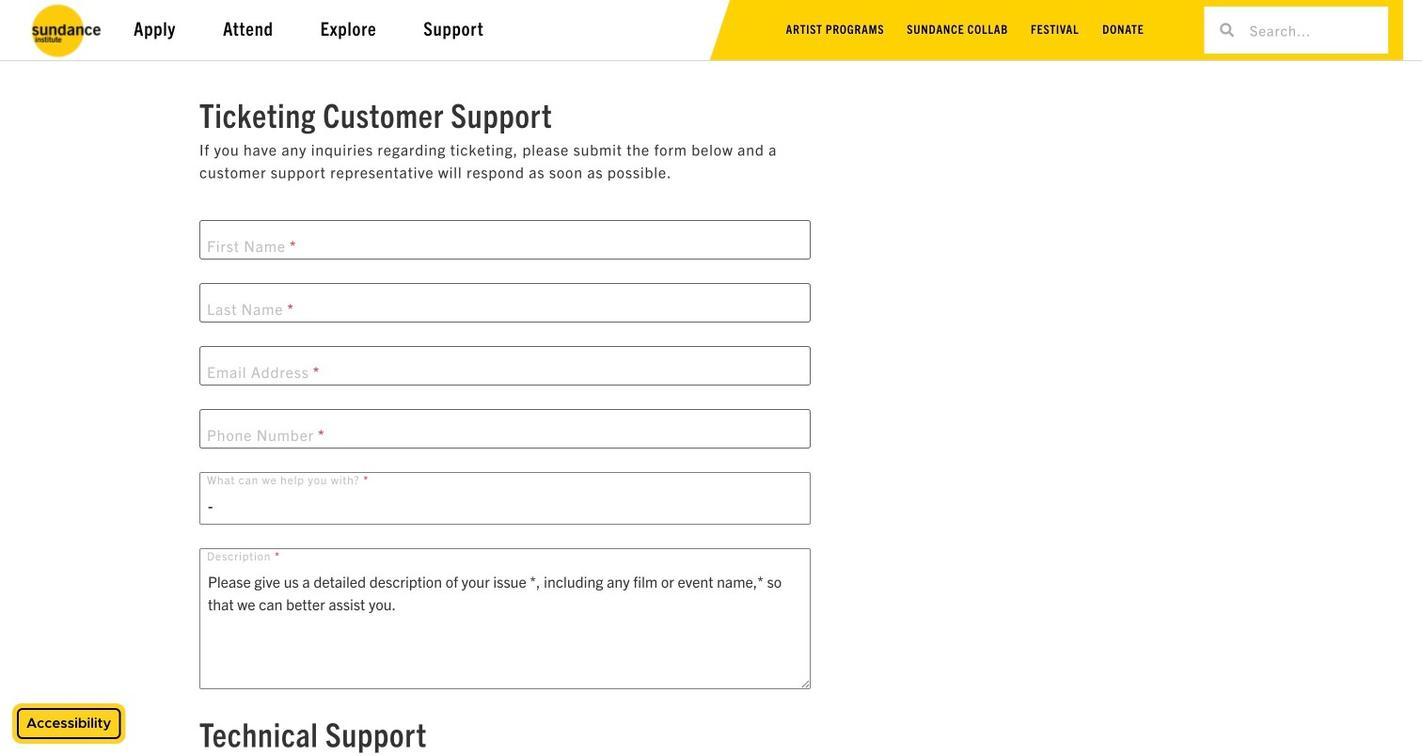 Task type: locate. For each thing, give the bounding box(es) containing it.
sundance institute image
[[29, 2, 105, 58]]

Please give us a detailed description of your issue *, including any film or event name,* so that we can better assist you. text field
[[200, 549, 811, 690]]

  email field
[[200, 346, 811, 386]]

search image
[[1221, 23, 1235, 37]]

  telephone field
[[200, 409, 811, 449]]

None search field
[[1205, 7, 1389, 54]]

  text field
[[200, 220, 811, 260]]



Task type: vqa. For each thing, say whether or not it's contained in the screenshot.
the Sundance Institute image
yes



Task type: describe. For each thing, give the bounding box(es) containing it.
Search... search field
[[1235, 7, 1389, 54]]

  text field
[[200, 283, 811, 323]]



